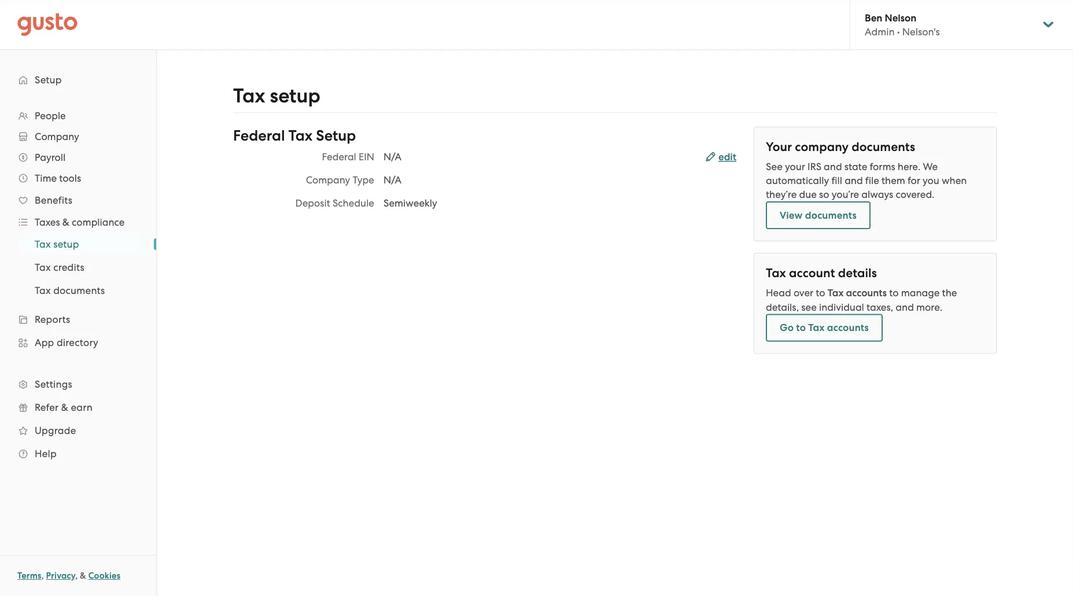 Task type: locate. For each thing, give the bounding box(es) containing it.
to inside head over to tax accounts
[[816, 287, 826, 299]]

n/a
[[384, 151, 402, 163], [384, 174, 402, 186]]

terms
[[17, 571, 41, 581]]

0 horizontal spatial setup
[[53, 239, 79, 250]]

tax inside button
[[809, 322, 825, 334]]

more.
[[917, 301, 943, 313]]

head
[[767, 287, 792, 299]]

0 horizontal spatial federal
[[233, 127, 285, 145]]

0 vertical spatial setup
[[270, 84, 321, 108]]

and up fill
[[824, 161, 843, 173]]

accounts up taxes,
[[847, 287, 888, 299]]

1 horizontal spatial setup
[[270, 84, 321, 108]]

setup inside gusto navigation "element"
[[35, 74, 62, 86]]

& inside dropdown button
[[62, 217, 69, 228]]

you're
[[832, 189, 860, 200]]

people button
[[12, 105, 145, 126]]

here.
[[898, 161, 921, 173]]

1 vertical spatial n/a
[[384, 174, 402, 186]]

setup
[[270, 84, 321, 108], [53, 239, 79, 250]]

1 horizontal spatial to
[[816, 287, 826, 299]]

documents down "so"
[[806, 209, 857, 221]]

reports link
[[12, 309, 145, 330]]

edit
[[719, 151, 737, 163]]

taxes,
[[867, 301, 894, 313]]

federal for federal tax setup
[[233, 127, 285, 145]]

and down state
[[845, 175, 864, 186]]

accounts
[[847, 287, 888, 299], [828, 322, 870, 334]]

nelson's
[[903, 26, 941, 37]]

setup up federal ein
[[316, 127, 356, 145]]

1 vertical spatial setup
[[316, 127, 356, 145]]

tax setup link
[[21, 234, 145, 255]]

documents for tax documents
[[53, 285, 105, 296]]

details
[[839, 266, 878, 280]]

federal tax setup
[[233, 127, 356, 145]]

0 vertical spatial n/a
[[384, 151, 402, 163]]

list containing people
[[0, 105, 156, 465]]

2 list from the top
[[0, 233, 156, 302]]

tax account details
[[767, 266, 878, 280]]

company down people
[[35, 131, 79, 142]]

,
[[41, 571, 44, 581], [75, 571, 78, 581]]

setup up federal tax setup
[[270, 84, 321, 108]]

refer & earn
[[35, 402, 93, 413]]

directory
[[57, 337, 98, 349]]

0 horizontal spatial setup
[[35, 74, 62, 86]]

0 vertical spatial &
[[62, 217, 69, 228]]

covered.
[[896, 189, 935, 200]]

1 vertical spatial and
[[845, 175, 864, 186]]

1 list from the top
[[0, 105, 156, 465]]

tools
[[59, 173, 81, 184]]

0 horizontal spatial to
[[797, 322, 806, 334]]

documents up forms
[[852, 140, 916, 154]]

federal ein
[[322, 151, 375, 163]]

and
[[824, 161, 843, 173], [845, 175, 864, 186], [896, 301, 915, 313]]

reports
[[35, 314, 70, 325]]

2 horizontal spatial to
[[890, 287, 899, 299]]

2 n/a from the top
[[384, 174, 402, 186]]

setup up credits
[[53, 239, 79, 250]]

nelson
[[886, 12, 917, 24]]

tax
[[233, 84, 265, 108], [289, 127, 313, 145], [35, 239, 51, 250], [35, 262, 51, 273], [767, 266, 787, 280], [35, 285, 51, 296], [828, 287, 844, 299], [809, 322, 825, 334]]

1 vertical spatial company
[[306, 174, 350, 186]]

to up taxes,
[[890, 287, 899, 299]]

1 vertical spatial tax setup
[[35, 239, 79, 250]]

2 , from the left
[[75, 571, 78, 581]]

0 horizontal spatial and
[[824, 161, 843, 173]]

credits
[[53, 262, 84, 273]]

0 vertical spatial accounts
[[847, 287, 888, 299]]

accounts down individual
[[828, 322, 870, 334]]

automatically
[[767, 175, 830, 186]]

setup
[[35, 74, 62, 86], [316, 127, 356, 145]]

, left cookies
[[75, 571, 78, 581]]

& for earn
[[61, 402, 68, 413]]

app directory
[[35, 337, 98, 349]]

to right 'over'
[[816, 287, 826, 299]]

1 horizontal spatial tax setup
[[233, 84, 321, 108]]

documents
[[852, 140, 916, 154], [806, 209, 857, 221], [53, 285, 105, 296]]

1 vertical spatial documents
[[806, 209, 857, 221]]

when
[[943, 175, 968, 186]]

tax setup up federal tax setup
[[233, 84, 321, 108]]

cookies button
[[88, 569, 121, 583]]

1 vertical spatial setup
[[53, 239, 79, 250]]

federal for federal ein
[[322, 151, 356, 163]]

to manage the details, see individual taxes, and more.
[[767, 287, 958, 313]]

n/a right type
[[384, 174, 402, 186]]

1 , from the left
[[41, 571, 44, 581]]

list
[[0, 105, 156, 465], [0, 233, 156, 302]]

0 vertical spatial federal
[[233, 127, 285, 145]]

and down manage
[[896, 301, 915, 313]]

taxes & compliance button
[[12, 212, 145, 233]]

go
[[780, 322, 794, 334]]

1 vertical spatial federal
[[322, 151, 356, 163]]

0 vertical spatial setup
[[35, 74, 62, 86]]

deposit
[[296, 197, 330, 209]]

refer & earn link
[[12, 397, 145, 418]]

0 vertical spatial company
[[35, 131, 79, 142]]

documents down tax credits link in the top of the page
[[53, 285, 105, 296]]

upgrade
[[35, 425, 76, 437]]

terms link
[[17, 571, 41, 581]]

tax setup up tax credits
[[35, 239, 79, 250]]

n/a for company type
[[384, 174, 402, 186]]

1 vertical spatial &
[[61, 402, 68, 413]]

& left "earn"
[[61, 402, 68, 413]]

state
[[845, 161, 868, 173]]

1 horizontal spatial federal
[[322, 151, 356, 163]]

2 horizontal spatial and
[[896, 301, 915, 313]]

1 vertical spatial accounts
[[828, 322, 870, 334]]

for
[[908, 175, 921, 186]]

benefits link
[[12, 190, 145, 211]]

1 horizontal spatial setup
[[316, 127, 356, 145]]

semiweekly
[[384, 197, 438, 209]]

over
[[794, 287, 814, 299]]

1 n/a from the top
[[384, 151, 402, 163]]

0 horizontal spatial company
[[35, 131, 79, 142]]

company
[[796, 140, 849, 154]]

type
[[353, 174, 375, 186]]

people
[[35, 110, 66, 122]]

company inside company dropdown button
[[35, 131, 79, 142]]

company up the 'deposit schedule'
[[306, 174, 350, 186]]

gusto navigation element
[[0, 50, 156, 484]]

to right go
[[797, 322, 806, 334]]

0 horizontal spatial tax setup
[[35, 239, 79, 250]]

1 horizontal spatial company
[[306, 174, 350, 186]]

0 vertical spatial and
[[824, 161, 843, 173]]

setup up people
[[35, 74, 62, 86]]

2 vertical spatial and
[[896, 301, 915, 313]]

tax documents
[[35, 285, 105, 296]]

app
[[35, 337, 54, 349]]

1 horizontal spatial ,
[[75, 571, 78, 581]]

fill
[[832, 175, 843, 186]]

head over to tax accounts
[[767, 287, 888, 299]]

2 vertical spatial documents
[[53, 285, 105, 296]]

& right taxes
[[62, 217, 69, 228]]

documents inside 'view documents' link
[[806, 209, 857, 221]]

documents inside tax documents link
[[53, 285, 105, 296]]

company
[[35, 131, 79, 142], [306, 174, 350, 186]]

0 horizontal spatial ,
[[41, 571, 44, 581]]

& left cookies
[[80, 571, 86, 581]]

see
[[767, 161, 783, 173]]

0 vertical spatial documents
[[852, 140, 916, 154]]

&
[[62, 217, 69, 228], [61, 402, 68, 413], [80, 571, 86, 581]]

and inside the to manage the details, see individual taxes, and more.
[[896, 301, 915, 313]]

, left "privacy"
[[41, 571, 44, 581]]

they're
[[767, 189, 797, 200]]

view documents link
[[767, 201, 871, 229]]

n/a right ein at the top left of page
[[384, 151, 402, 163]]

tax setup
[[233, 84, 321, 108], [35, 239, 79, 250]]

to
[[816, 287, 826, 299], [890, 287, 899, 299], [797, 322, 806, 334]]



Task type: vqa. For each thing, say whether or not it's contained in the screenshot.
Tax credits LINK
yes



Task type: describe. For each thing, give the bounding box(es) containing it.
help link
[[12, 443, 145, 464]]

forms
[[870, 161, 896, 173]]

edit button
[[706, 150, 737, 164]]

your
[[767, 140, 793, 154]]

tax credits link
[[21, 257, 145, 278]]

list containing tax setup
[[0, 233, 156, 302]]

home image
[[17, 13, 78, 36]]

tax credits
[[35, 262, 84, 273]]

individual
[[820, 301, 865, 313]]

always
[[862, 189, 894, 200]]

privacy
[[46, 571, 75, 581]]

see your irs and state forms here. we automatically fill and file them for you when they're due so you're always covered.
[[767, 161, 968, 200]]

terms , privacy , & cookies
[[17, 571, 121, 581]]

go to tax accounts
[[780, 322, 870, 334]]

so
[[820, 189, 830, 200]]

time
[[35, 173, 57, 184]]

details,
[[767, 301, 799, 313]]

taxes & compliance
[[35, 217, 125, 228]]

app directory link
[[12, 332, 145, 353]]

settings link
[[12, 374, 145, 395]]

deposit schedule
[[296, 197, 375, 209]]

them
[[882, 175, 906, 186]]

tax setup inside tax setup link
[[35, 239, 79, 250]]

irs
[[808, 161, 822, 173]]

settings
[[35, 379, 72, 390]]

due
[[800, 189, 817, 200]]

your
[[786, 161, 806, 173]]

view
[[780, 209, 803, 221]]

you
[[923, 175, 940, 186]]

time tools button
[[12, 168, 145, 189]]

cookies
[[88, 571, 121, 581]]

documents for view documents
[[806, 209, 857, 221]]

accounts inside button
[[828, 322, 870, 334]]

schedule
[[333, 197, 375, 209]]

taxes
[[35, 217, 60, 228]]

your company documents
[[767, 140, 916, 154]]

compliance
[[72, 217, 125, 228]]

company button
[[12, 126, 145, 147]]

to inside button
[[797, 322, 806, 334]]

ben
[[866, 12, 883, 24]]

setup link
[[12, 69, 145, 90]]

refer
[[35, 402, 59, 413]]

•
[[898, 26, 901, 37]]

setup inside gusto navigation "element"
[[53, 239, 79, 250]]

help
[[35, 448, 57, 460]]

tax documents link
[[21, 280, 145, 301]]

benefits
[[35, 195, 72, 206]]

the
[[943, 287, 958, 299]]

company for company type
[[306, 174, 350, 186]]

file
[[866, 175, 880, 186]]

earn
[[71, 402, 93, 413]]

2 vertical spatial &
[[80, 571, 86, 581]]

time tools
[[35, 173, 81, 184]]

admin
[[866, 26, 895, 37]]

company for company
[[35, 131, 79, 142]]

see
[[802, 301, 817, 313]]

company type
[[306, 174, 375, 186]]

to inside the to manage the details, see individual taxes, and more.
[[890, 287, 899, 299]]

go to tax accounts button
[[767, 314, 883, 342]]

upgrade link
[[12, 420, 145, 441]]

& for compliance
[[62, 217, 69, 228]]

account
[[790, 266, 836, 280]]

1 horizontal spatial and
[[845, 175, 864, 186]]

manage
[[902, 287, 940, 299]]

0 vertical spatial tax setup
[[233, 84, 321, 108]]

ben nelson admin • nelson's
[[866, 12, 941, 37]]

we
[[924, 161, 939, 173]]

privacy link
[[46, 571, 75, 581]]

n/a for federal ein
[[384, 151, 402, 163]]

payroll
[[35, 152, 66, 163]]

view documents
[[780, 209, 857, 221]]



